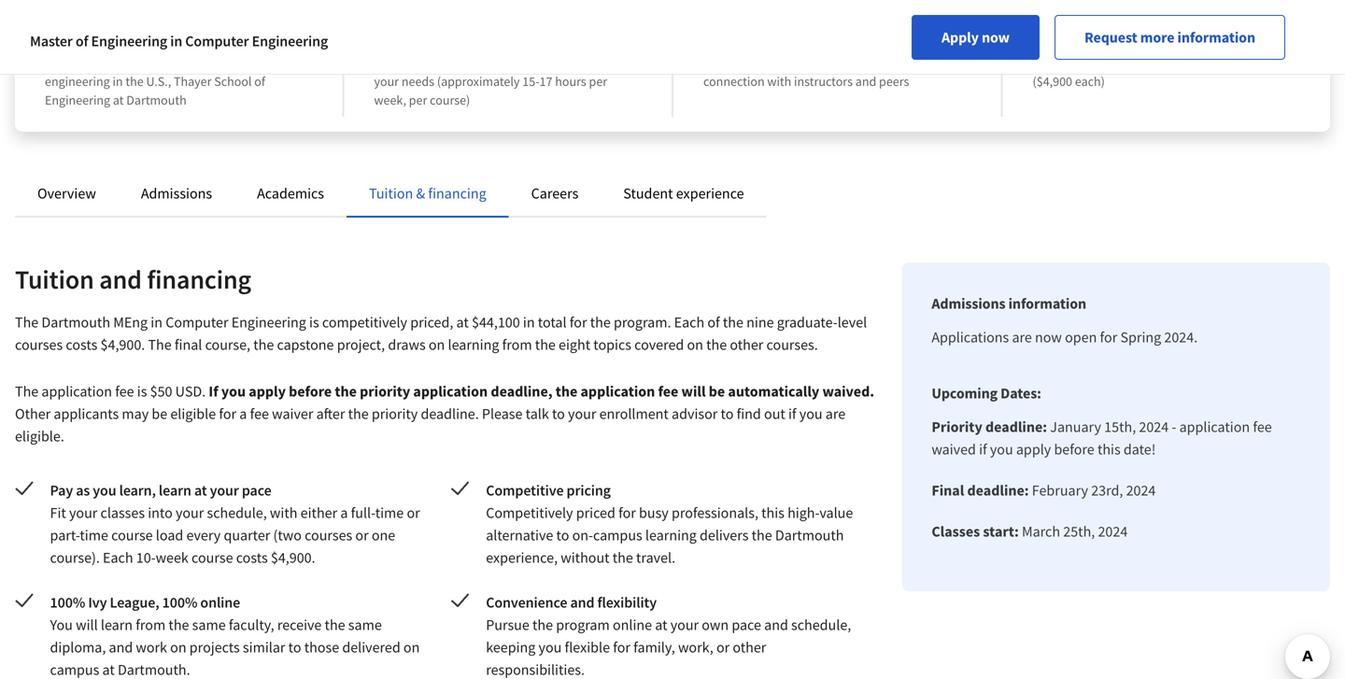 Task type: locate. For each thing, give the bounding box(es) containing it.
0 vertical spatial deadline:
[[986, 418, 1047, 436]]

apply inside the january 15th, 2024 - application fee waived if you apply before this date!
[[1016, 440, 1051, 459]]

$4,900. inside pay as you learn, learn at your pace fit your classes into your schedule, with either a full-time or part-time course load every quarter (two courses or one course). each 10-week course costs $4,900.
[[271, 548, 315, 567]]

courses down request
[[1099, 54, 1141, 71]]

in right enroll
[[1201, 54, 1211, 71]]

program up flexible
[[556, 616, 610, 634]]

from inside 100% ivy league, 100% online you will learn from the same faculty, receive the same diploma, and work on projects similar to those delivered on campus at dartmouth.
[[136, 616, 166, 634]]

1 vertical spatial with
[[270, 504, 298, 522]]

of inside the dartmouth meng in computer engineering is competitively priced, at $44,100 in total for the program. each of the nine graduate-level courses costs $4,900. the final course, the capstone project, draws on learning from the eight topics covered on the other courses.
[[708, 313, 720, 332]]

with inside lecture videos, hands-on projects, and connection with instructors and peers
[[767, 73, 792, 90]]

from
[[45, 54, 73, 71]]

0 horizontal spatial schedule,
[[207, 504, 267, 522]]

now inside button
[[982, 28, 1010, 47]]

priority
[[360, 382, 410, 401], [372, 405, 418, 423]]

tuition left &
[[369, 184, 413, 203]]

schedule,
[[207, 504, 267, 522], [791, 616, 851, 634]]

0 horizontal spatial financing
[[147, 263, 251, 296]]

1 horizontal spatial dartmouth
[[126, 92, 187, 108]]

for right open
[[1100, 328, 1118, 347]]

for up each)
[[1081, 54, 1097, 71]]

to inside competitive pricing competitively priced for busy professionals, this high-value alternative to on-campus learning delivers the dartmouth experience, without the travel.
[[556, 526, 569, 545]]

0 vertical spatial the
[[15, 313, 39, 332]]

financing right &
[[428, 184, 486, 203]]

0 horizontal spatial courses
[[15, 335, 63, 354]]

waiver
[[272, 405, 313, 423]]

costs inside the dartmouth meng in computer engineering is competitively priced, at $44,100 in total for the program. each of the nine graduate-level courses costs $4,900. the final course, the capstone project, draws on learning from the eight topics covered on the other courses.
[[66, 335, 97, 354]]

1 horizontal spatial is
[[309, 313, 319, 332]]

program
[[450, 54, 497, 71], [556, 616, 610, 634]]

0 vertical spatial learning
[[448, 335, 499, 354]]

program.
[[614, 313, 671, 332]]

ivy left league,
[[88, 593, 107, 612]]

in inside earn an ivy league degree from one of the first professional schools of engineering in the u.s., thayer school of engineering at dartmouth
[[113, 73, 123, 90]]

0 vertical spatial courses
[[1099, 54, 1141, 71]]

fee left waiver on the left bottom
[[250, 405, 269, 423]]

this inside the january 15th, 2024 - application fee waived if you apply before this date!
[[1098, 440, 1121, 459]]

0 vertical spatial apply
[[249, 382, 286, 401]]

2024
[[1139, 418, 1169, 436], [1126, 481, 1156, 500], [1098, 522, 1128, 541]]

2024 inside the january 15th, 2024 - application fee waived if you apply before this date!
[[1139, 418, 1169, 436]]

the for dartmouth
[[15, 313, 39, 332]]

1 horizontal spatial total
[[1098, 28, 1135, 52]]

0 horizontal spatial one
[[76, 54, 97, 71]]

campus inside 100% ivy league, 100% online you will learn from the same faculty, receive the same diploma, and work on projects similar to those delivered on campus at dartmouth.
[[50, 661, 99, 679]]

part-
[[50, 526, 80, 545]]

the up 15- at top
[[517, 54, 535, 71]]

1 horizontal spatial learn
[[159, 481, 191, 500]]

the left eight
[[535, 335, 556, 354]]

this down 15th,
[[1098, 440, 1121, 459]]

2024 left -
[[1139, 418, 1169, 436]]

information up term
[[1178, 28, 1256, 47]]

or down full-
[[355, 526, 369, 545]]

1 vertical spatial $4,900.
[[271, 548, 315, 567]]

1 vertical spatial deadline:
[[967, 481, 1029, 500]]

1 vertical spatial other
[[733, 638, 766, 657]]

at inside the dartmouth meng in computer engineering is competitively priced, at $44,100 in total for the program. each of the nine graduate-level courses costs $4,900. the final course, the capstone project, draws on learning from the eight topics covered on the other courses.
[[456, 313, 469, 332]]

1 horizontal spatial same
[[348, 616, 382, 634]]

is up capstone
[[309, 313, 319, 332]]

pay as you learn, learn at your pace fit your classes into your schedule, with either a full-time or part-time course load every quarter (two courses or one course). each 10-week course costs $4,900.
[[50, 481, 420, 567]]

dartmouth down high-
[[775, 526, 844, 545]]

1 horizontal spatial $44,100
[[1033, 28, 1095, 52]]

one
[[76, 54, 97, 71], [372, 526, 395, 545]]

priority left the "deadline."
[[372, 405, 418, 423]]

one down full-
[[372, 526, 395, 545]]

learn down league,
[[101, 616, 133, 634]]

1 vertical spatial priority
[[372, 405, 418, 423]]

0 vertical spatial dartmouth
[[126, 92, 187, 108]]

per left term
[[1214, 54, 1232, 71]]

covered
[[634, 335, 684, 354]]

the inside convenience and flexibility pursue the program online at your own pace and schedule, keeping you flexible for family, work, or other responsibilities.
[[533, 616, 553, 634]]

before up waiver on the left bottom
[[289, 382, 332, 401]]

0 horizontal spatial course
[[111, 526, 153, 545]]

of left the nine
[[708, 313, 720, 332]]

dartmouth inside the dartmouth meng in computer engineering is competitively priced, at $44,100 in total for the program. each of the nine graduate-level courses costs $4,900. the final course, the capstone project, draws on learning from the eight topics covered on the other courses.
[[41, 313, 110, 332]]

you down cost
[[1144, 54, 1164, 71]]

1 horizontal spatial per
[[589, 73, 607, 90]]

applications
[[932, 328, 1009, 347]]

careers
[[531, 184, 579, 203]]

0 horizontal spatial program
[[450, 54, 497, 71]]

responsibilities.
[[486, 661, 585, 679]]

financing for tuition and financing
[[147, 263, 251, 296]]

1 vertical spatial or
[[355, 526, 369, 545]]

1 horizontal spatial now
[[1035, 328, 1062, 347]]

learn,
[[119, 481, 156, 500]]

student
[[623, 184, 673, 203]]

application
[[41, 382, 112, 401], [413, 382, 488, 401], [581, 382, 655, 401], [1180, 418, 1250, 436]]

1 vertical spatial one
[[372, 526, 395, 545]]

$44,100 inside "$44,100 total cost pay only for courses you enroll in per term ($4,900 each)"
[[1033, 28, 1095, 52]]

other
[[15, 405, 51, 423]]

ivy inside 100% ivy league, 100% online you will learn from the same faculty, receive the same diploma, and work on projects similar to those delivered on campus at dartmouth.
[[88, 593, 107, 612]]

for inside convenience and flexibility pursue the program online at your own pace and schedule, keeping you flexible for family, work, or other responsibilities.
[[613, 638, 631, 657]]

1 vertical spatial admissions
[[932, 294, 1006, 313]]

2 vertical spatial 2024
[[1098, 522, 1128, 541]]

0 horizontal spatial are
[[826, 405, 846, 423]]

engineering up schools
[[252, 32, 328, 50]]

if inside the january 15th, 2024 - application fee waived if you apply before this date!
[[979, 440, 987, 459]]

the left the nine
[[723, 313, 744, 332]]

pay left as at the left bottom
[[50, 481, 73, 500]]

1 vertical spatial tuition
[[15, 263, 94, 296]]

competitive
[[486, 481, 564, 500]]

at inside 100% ivy league, 100% online you will learn from the same faculty, receive the same diploma, and work on projects similar to those delivered on campus at dartmouth.
[[102, 661, 115, 679]]

a inside the application fee is $50 usd. if you apply before the priority application deadline, the application fee will be automatically waived. other applicants may be eligible for a fee waiver after the priority deadline. please talk to your enrollment advisor to find out if you are eligible.
[[239, 405, 247, 423]]

1 vertical spatial campus
[[50, 661, 99, 679]]

per down the 'needs'
[[409, 92, 427, 108]]

0 vertical spatial 2024
[[1139, 418, 1169, 436]]

for inside the application fee is $50 usd. if you apply before the priority application deadline, the application fee will be automatically waived. other applicants may be eligible for a fee waiver after the priority deadline. please talk to your enrollment advisor to find out if you are eligible.
[[219, 405, 236, 423]]

in inside "$44,100 total cost pay only for courses you enroll in per term ($4,900 each)"
[[1201, 54, 1211, 71]]

0 vertical spatial this
[[1098, 440, 1121, 459]]

computer for engineering
[[185, 32, 249, 50]]

program inside convenience and flexibility pursue the program online at your own pace and schedule, keeping you flexible for family, work, or other responsibilities.
[[556, 616, 610, 634]]

computer up final
[[166, 313, 228, 332]]

be down $50
[[152, 405, 167, 423]]

learn up into in the left bottom of the page
[[159, 481, 191, 500]]

graduate-
[[777, 313, 838, 332]]

or inside convenience and flexibility pursue the program online at your own pace and schedule, keeping you flexible for family, work, or other responsibilities.
[[716, 638, 730, 657]]

0 vertical spatial $4,900.
[[100, 335, 145, 354]]

deadline,
[[491, 382, 553, 401]]

1 vertical spatial costs
[[236, 548, 268, 567]]

you inside "$44,100 total cost pay only for courses you enroll in per term ($4,900 each)"
[[1144, 54, 1164, 71]]

your inside convenience and flexibility pursue the program online at your own pace and schedule, keeping you flexible for family, work, or other responsibilities.
[[671, 616, 699, 634]]

and inside 100% ivy league, 100% online you will learn from the same faculty, receive the same diploma, and work on projects similar to those delivered on campus at dartmouth.
[[109, 638, 133, 657]]

fit
[[50, 504, 66, 522]]

you down priority deadline:
[[990, 440, 1013, 459]]

1 100% from the left
[[50, 593, 85, 612]]

0 vertical spatial if
[[788, 405, 797, 423]]

a left waiver on the left bottom
[[239, 405, 247, 423]]

0 vertical spatial financing
[[428, 184, 486, 203]]

0 vertical spatial pace
[[242, 481, 272, 500]]

1 horizontal spatial from
[[502, 335, 532, 354]]

to left find
[[721, 405, 734, 423]]

quarter
[[224, 526, 270, 545]]

this left high-
[[762, 504, 785, 522]]

campus down priced
[[593, 526, 642, 545]]

0 horizontal spatial will
[[76, 616, 98, 634]]

the
[[15, 313, 39, 332], [148, 335, 172, 354], [15, 382, 39, 401]]

eight
[[559, 335, 591, 354]]

1 vertical spatial now
[[1035, 328, 1062, 347]]

1 vertical spatial schedule,
[[791, 616, 851, 634]]

learning up travel.
[[645, 526, 697, 545]]

engineering inside earn an ivy league degree from one of the first professional schools of engineering in the u.s., thayer school of engineering at dartmouth
[[45, 92, 110, 108]]

2 vertical spatial dartmouth
[[775, 526, 844, 545]]

engineering up capstone
[[231, 313, 306, 332]]

same
[[192, 616, 226, 634], [348, 616, 382, 634]]

final
[[932, 481, 964, 500]]

in up the professional
[[170, 32, 182, 50]]

0 horizontal spatial this
[[762, 504, 785, 522]]

0 vertical spatial other
[[730, 335, 764, 354]]

apply now
[[942, 28, 1010, 47]]

0 horizontal spatial total
[[538, 313, 567, 332]]

1 vertical spatial computer
[[166, 313, 228, 332]]

the dartmouth meng in computer engineering is competitively priced, at $44,100 in total for the program. each of the nine graduate-level courses costs $4,900. the final course, the capstone project, draws on learning from the eight topics covered on the other courses.
[[15, 313, 867, 354]]

will inside 100% ivy league, 100% online you will learn from the same faculty, receive the same diploma, and work on projects similar to those delivered on campus at dartmouth.
[[76, 616, 98, 634]]

0 horizontal spatial is
[[137, 382, 147, 401]]

course down classes
[[111, 526, 153, 545]]

before down january
[[1054, 440, 1095, 459]]

from
[[502, 335, 532, 354], [136, 616, 166, 634]]

on right work at the left of the page
[[170, 638, 186, 657]]

value
[[820, 504, 853, 522]]

1 horizontal spatial campus
[[593, 526, 642, 545]]

if inside the application fee is $50 usd. if you apply before the priority application deadline, the application fee will be automatically waived. other applicants may be eligible for a fee waiver after the priority deadline. please talk to your enrollment advisor to find out if you are eligible.
[[788, 405, 797, 423]]

in right engineering
[[113, 73, 123, 90]]

now left open
[[1035, 328, 1062, 347]]

tuition down overview link
[[15, 263, 94, 296]]

1 horizontal spatial time
[[375, 504, 404, 522]]

0 horizontal spatial campus
[[50, 661, 99, 679]]

league,
[[110, 593, 159, 612]]

$44,100
[[1033, 28, 1095, 52], [472, 313, 520, 332]]

pay inside "$44,100 total cost pay only for courses you enroll in per term ($4,900 each)"
[[1033, 54, 1052, 71]]

program up (approximately
[[450, 54, 497, 71]]

from up work at the left of the page
[[136, 616, 166, 634]]

one inside pay as you learn, learn at your pace fit your classes into your schedule, with either a full-time or part-time course load every quarter (two courses or one course). each 10-week course costs $4,900.
[[372, 526, 395, 545]]

1 horizontal spatial $4,900.
[[271, 548, 315, 567]]

1 vertical spatial total
[[538, 313, 567, 332]]

pace inside pay as you learn, learn at your pace fit your classes into your schedule, with either a full-time or part-time course load every quarter (two courses or one course). each 10-week course costs $4,900.
[[242, 481, 272, 500]]

per down that
[[589, 73, 607, 90]]

0 vertical spatial is
[[309, 313, 319, 332]]

to left on-
[[556, 526, 569, 545]]

1 vertical spatial dartmouth
[[41, 313, 110, 332]]

1 horizontal spatial apply
[[1016, 440, 1051, 459]]

1 horizontal spatial information
[[1178, 28, 1256, 47]]

dartmouth
[[126, 92, 187, 108], [41, 313, 110, 332], [775, 526, 844, 545]]

1 vertical spatial learn
[[101, 616, 133, 634]]

1 horizontal spatial are
[[1012, 328, 1032, 347]]

courses inside the dartmouth meng in computer engineering is competitively priced, at $44,100 in total for the program. each of the nine graduate-level courses costs $4,900. the final course, the capstone project, draws on learning from the eight topics covered on the other courses.
[[15, 335, 63, 354]]

same up delivered at the bottom of the page
[[348, 616, 382, 634]]

same up projects
[[192, 616, 226, 634]]

load
[[156, 526, 183, 545]]

keeping
[[486, 638, 536, 657]]

1 vertical spatial are
[[826, 405, 846, 423]]

0 horizontal spatial same
[[192, 616, 226, 634]]

admissions
[[141, 184, 212, 203], [932, 294, 1006, 313]]

will up the advisor
[[682, 382, 706, 401]]

instructors
[[794, 73, 853, 90]]

0 vertical spatial admissions
[[141, 184, 212, 203]]

1 horizontal spatial learning
[[645, 526, 697, 545]]

you right as at the left bottom
[[93, 481, 116, 500]]

convenience
[[486, 593, 567, 612]]

$4,900. down the 'meng'
[[100, 335, 145, 354]]

1 vertical spatial if
[[979, 440, 987, 459]]

schedule, inside convenience and flexibility pursue the program online at your own pace and schedule, keeping you flexible for family, work, or other responsibilities.
[[791, 616, 851, 634]]

0 vertical spatial ivy
[[109, 28, 132, 52]]

a left full-
[[340, 504, 348, 522]]

learn inside 100% ivy league, 100% online you will learn from the same faculty, receive the same diploma, and work on projects similar to those delivered on campus at dartmouth.
[[101, 616, 133, 634]]

total inside "$44,100 total cost pay only for courses you enroll in per term ($4,900 each)"
[[1098, 28, 1135, 52]]

and up peers
[[893, 54, 914, 71]]

league
[[136, 28, 193, 52]]

pay up ($4,900
[[1033, 54, 1052, 71]]

1 vertical spatial is
[[137, 382, 147, 401]]

1 vertical spatial before
[[1054, 440, 1095, 459]]

delivers
[[700, 526, 749, 545]]

costs
[[66, 335, 97, 354], [236, 548, 268, 567]]

0 horizontal spatial before
[[289, 382, 332, 401]]

1 horizontal spatial financing
[[428, 184, 486, 203]]

academics
[[257, 184, 324, 203]]

$4,900. down (two
[[271, 548, 315, 567]]

applicants
[[54, 405, 119, 423]]

1 vertical spatial will
[[76, 616, 98, 634]]

2024 for classes start: march 25th, 2024
[[1098, 522, 1128, 541]]

other right work,
[[733, 638, 766, 657]]

with up (two
[[270, 504, 298, 522]]

0 horizontal spatial per
[[409, 92, 427, 108]]

each up covered
[[674, 313, 705, 332]]

the inside the application fee is $50 usd. if you apply before the priority application deadline, the application fee will be automatically waived. other applicants may be eligible for a fee waiver after the priority deadline. please talk to your enrollment advisor to find out if you are eligible.
[[15, 382, 39, 401]]

0 horizontal spatial dartmouth
[[41, 313, 110, 332]]

0 vertical spatial will
[[682, 382, 706, 401]]

1 horizontal spatial if
[[979, 440, 987, 459]]

100% right league,
[[162, 593, 197, 612]]

the right after
[[348, 405, 369, 423]]

march
[[1022, 522, 1060, 541]]

be up the advisor
[[709, 382, 725, 401]]

2 same from the left
[[348, 616, 382, 634]]

1 horizontal spatial admissions
[[932, 294, 1006, 313]]

costs down quarter
[[236, 548, 268, 567]]

1 horizontal spatial online
[[613, 616, 652, 634]]

each left 10-
[[103, 548, 133, 567]]

2024 right 23rd, at the right bottom
[[1126, 481, 1156, 500]]

earn an ivy league degree from one of the first professional schools of engineering in the u.s., thayer school of engineering at dartmouth
[[45, 28, 282, 108]]

2024 right 25th,
[[1098, 522, 1128, 541]]

2 100% from the left
[[162, 593, 197, 612]]

1 vertical spatial per
[[589, 73, 607, 90]]

complete the program on the schedule that suits your needs (approximately 15-17 hours per week, per course)
[[374, 54, 640, 108]]

0 horizontal spatial pace
[[242, 481, 272, 500]]

1 vertical spatial ivy
[[88, 593, 107, 612]]

apply up waiver on the left bottom
[[249, 382, 286, 401]]

dartmouth down u.s.,
[[126, 92, 187, 108]]

0 horizontal spatial admissions
[[141, 184, 212, 203]]

application up the "deadline."
[[413, 382, 488, 401]]

2024.
[[1164, 328, 1198, 347]]

capstone
[[277, 335, 334, 354]]

pace
[[242, 481, 272, 500], [732, 616, 761, 634]]

dartmouth inside earn an ivy league degree from one of the first professional schools of engineering in the u.s., thayer school of engineering at dartmouth
[[126, 92, 187, 108]]

0 horizontal spatial a
[[239, 405, 247, 423]]

eligible
[[170, 405, 216, 423]]

request more information
[[1085, 28, 1256, 47]]

information inside "button"
[[1178, 28, 1256, 47]]

an
[[85, 28, 105, 52]]

23rd,
[[1091, 481, 1123, 500]]

family,
[[634, 638, 675, 657]]

this
[[1098, 440, 1121, 459], [762, 504, 785, 522]]

0 vertical spatial with
[[767, 73, 792, 90]]

or for convenience and flexibility pursue the program online at your own pace and schedule, keeping you flexible for family, work, or other responsibilities.
[[716, 638, 730, 657]]

peers
[[879, 73, 909, 90]]

you right out
[[800, 405, 823, 423]]

deadline:
[[986, 418, 1047, 436], [967, 481, 1029, 500]]

100% up you at the left of page
[[50, 593, 85, 612]]

lecture
[[703, 54, 744, 71]]

flexible
[[565, 638, 610, 657]]

on up (approximately
[[500, 54, 514, 71]]

apply
[[249, 382, 286, 401], [1016, 440, 1051, 459]]

hours
[[555, 73, 586, 90]]

1 horizontal spatial course
[[192, 548, 233, 567]]

before inside the application fee is $50 usd. if you apply before the priority application deadline, the application fee will be automatically waived. other applicants may be eligible for a fee waiver after the priority deadline. please talk to your enrollment advisor to find out if you are eligible.
[[289, 382, 332, 401]]

apply up final deadline: february 23rd, 2024
[[1016, 440, 1051, 459]]

costs inside pay as you learn, learn at your pace fit your classes into your schedule, with either a full-time or part-time course load every quarter (two courses or one course). each 10-week course costs $4,900.
[[236, 548, 268, 567]]

and up the 'meng'
[[99, 263, 142, 296]]

course down every
[[192, 548, 233, 567]]

to inside 100% ivy league, 100% online you will learn from the same faculty, receive the same diploma, and work on projects similar to those delivered on campus at dartmouth.
[[288, 638, 301, 657]]

computer inside the dartmouth meng in computer engineering is competitively priced, at $44,100 in total for the program. each of the nine graduate-level courses costs $4,900. the final course, the capstone project, draws on learning from the eight topics covered on the other courses.
[[166, 313, 228, 332]]

1 horizontal spatial one
[[372, 526, 395, 545]]

time
[[375, 504, 404, 522], [80, 526, 108, 545]]

0 vertical spatial learn
[[159, 481, 191, 500]]

be
[[709, 382, 725, 401], [152, 405, 167, 423]]

1 vertical spatial 2024
[[1126, 481, 1156, 500]]

engineering down engineering
[[45, 92, 110, 108]]

automatically
[[728, 382, 820, 401]]

2 vertical spatial or
[[716, 638, 730, 657]]

other down the nine
[[730, 335, 764, 354]]

total inside the dartmouth meng in computer engineering is competitively priced, at $44,100 in total for the program. each of the nine graduate-level courses costs $4,900. the final course, the capstone project, draws on learning from the eight topics covered on the other courses.
[[538, 313, 567, 332]]

0 horizontal spatial be
[[152, 405, 167, 423]]

pay
[[1033, 54, 1052, 71], [50, 481, 73, 500]]

student experience link
[[623, 184, 744, 203]]

1 horizontal spatial will
[[682, 382, 706, 401]]

pace right own at the right
[[732, 616, 761, 634]]

in right the 'meng'
[[151, 313, 163, 332]]

the application fee is $50 usd. if you apply before the priority application deadline, the application fee will be automatically waived. other applicants may be eligible for a fee waiver after the priority deadline. please talk to your enrollment advisor to find out if you are eligible.
[[15, 382, 874, 446]]

and
[[893, 54, 914, 71], [856, 73, 877, 90], [99, 263, 142, 296], [570, 593, 595, 612], [764, 616, 788, 634], [109, 638, 133, 657]]

will inside the application fee is $50 usd. if you apply before the priority application deadline, the application fee will be automatically waived. other applicants may be eligible for a fee waiver after the priority deadline. please talk to your enrollment advisor to find out if you are eligible.
[[682, 382, 706, 401]]

of right master
[[76, 32, 88, 50]]

1 vertical spatial time
[[80, 526, 108, 545]]

for inside "$44,100 total cost pay only for courses you enroll in per term ($4,900 each)"
[[1081, 54, 1097, 71]]

engineering
[[91, 32, 167, 50], [252, 32, 328, 50], [45, 92, 110, 108], [231, 313, 306, 332]]

receive
[[277, 616, 322, 634]]

start:
[[983, 522, 1019, 541]]

advisor
[[672, 405, 718, 423]]

is left $50
[[137, 382, 147, 401]]

only
[[1055, 54, 1079, 71]]

0 vertical spatial one
[[76, 54, 97, 71]]

1 horizontal spatial pace
[[732, 616, 761, 634]]

0 vertical spatial computer
[[185, 32, 249, 50]]

0 vertical spatial from
[[502, 335, 532, 354]]

1 vertical spatial be
[[152, 405, 167, 423]]

classes start: march 25th, 2024
[[932, 522, 1128, 541]]

complete
[[374, 54, 427, 71]]

you inside convenience and flexibility pursue the program online at your own pace and schedule, keeping you flexible for family, work, or other responsibilities.
[[539, 638, 562, 657]]

into
[[148, 504, 173, 522]]

1 horizontal spatial costs
[[236, 548, 268, 567]]

1 horizontal spatial this
[[1098, 440, 1121, 459]]



Task type: describe. For each thing, give the bounding box(es) containing it.
overview link
[[37, 184, 96, 203]]

pay inside pay as you learn, learn at your pace fit your classes into your schedule, with either a full-time or part-time course load every quarter (two courses or one course). each 10-week course costs $4,900.
[[50, 481, 73, 500]]

learning inside the dartmouth meng in computer engineering is competitively priced, at $44,100 in total for the program. each of the nine graduate-level courses costs $4,900. the final course, the capstone project, draws on learning from the eight topics covered on the other courses.
[[448, 335, 499, 354]]

1 vertical spatial course
[[192, 548, 233, 567]]

priced,
[[410, 313, 453, 332]]

at inside convenience and flexibility pursue the program online at your own pace and schedule, keeping you flexible for family, work, or other responsibilities.
[[655, 616, 668, 634]]

on inside lecture videos, hands-on projects, and connection with instructors and peers
[[826, 54, 841, 71]]

admissions for admissions information
[[932, 294, 1006, 313]]

on inside complete the program on the schedule that suits your needs (approximately 15-17 hours per week, per course)
[[500, 54, 514, 71]]

the down first
[[126, 73, 144, 90]]

a inside pay as you learn, learn at your pace fit your classes into your schedule, with either a full-time or part-time course load every quarter (two courses or one course). each 10-week course costs $4,900.
[[340, 504, 348, 522]]

0 vertical spatial time
[[375, 504, 404, 522]]

competitively
[[486, 504, 573, 522]]

level
[[838, 313, 867, 332]]

application inside the january 15th, 2024 - application fee waived if you apply before this date!
[[1180, 418, 1250, 436]]

pursue
[[486, 616, 530, 634]]

january
[[1050, 418, 1101, 436]]

$4,900. inside the dartmouth meng in computer engineering is competitively priced, at $44,100 in total for the program. each of the nine graduate-level courses costs $4,900. the final course, the capstone project, draws on learning from the eight topics covered on the other courses.
[[100, 335, 145, 354]]

on right covered
[[687, 335, 703, 354]]

priced
[[576, 504, 616, 522]]

own
[[702, 616, 729, 634]]

and left flexibility
[[570, 593, 595, 612]]

engineering up first
[[91, 32, 167, 50]]

week,
[[374, 92, 406, 108]]

talk
[[526, 405, 549, 423]]

applications are now open for spring 2024.
[[932, 328, 1198, 347]]

overview
[[37, 184, 96, 203]]

other inside the dartmouth meng in computer engineering is competitively priced, at $44,100 in total for the program. each of the nine graduate-level courses costs $4,900. the final course, the capstone project, draws on learning from the eight topics covered on the other courses.
[[730, 335, 764, 354]]

the left travel.
[[613, 548, 633, 567]]

request more information button
[[1055, 15, 1286, 60]]

the up the 'needs'
[[430, 54, 448, 71]]

every
[[186, 526, 221, 545]]

request
[[1085, 28, 1138, 47]]

tuition for tuition and financing
[[15, 263, 94, 296]]

careers link
[[531, 184, 579, 203]]

-
[[1172, 418, 1177, 436]]

work,
[[678, 638, 714, 657]]

eligible.
[[15, 427, 64, 446]]

course).
[[50, 548, 100, 567]]

the right "delivers"
[[752, 526, 772, 545]]

application up applicants at left bottom
[[41, 382, 112, 401]]

$50
[[150, 382, 172, 401]]

fee inside the january 15th, 2024 - application fee waived if you apply before this date!
[[1253, 418, 1272, 436]]

usd.
[[175, 382, 206, 401]]

delivered
[[342, 638, 401, 657]]

is inside the dartmouth meng in computer engineering is competitively priced, at $44,100 in total for the program. each of the nine graduate-level courses costs $4,900. the final course, the capstone project, draws on learning from the eight topics covered on the other courses.
[[309, 313, 319, 332]]

(two
[[273, 526, 302, 545]]

the up topics
[[590, 313, 611, 332]]

learn inside pay as you learn, learn at your pace fit your classes into your schedule, with either a full-time or part-time course load every quarter (two courses or one course). each 10-week course costs $4,900.
[[159, 481, 191, 500]]

of down schools
[[254, 73, 265, 90]]

first
[[134, 54, 155, 71]]

u.s.,
[[146, 73, 171, 90]]

similar
[[243, 638, 285, 657]]

academics link
[[257, 184, 324, 203]]

high-
[[788, 504, 820, 522]]

open
[[1065, 328, 1097, 347]]

and down projects,
[[856, 73, 877, 90]]

the right course,
[[253, 335, 274, 354]]

campus inside competitive pricing competitively priced for busy professionals, this high-value alternative to on-campus learning delivers the dartmouth experience, without the travel.
[[593, 526, 642, 545]]

pace inside convenience and flexibility pursue the program online at your own pace and schedule, keeping you flexible for family, work, or other responsibilities.
[[732, 616, 761, 634]]

tuition & financing link
[[369, 184, 486, 203]]

tuition & financing
[[369, 184, 486, 203]]

upcoming
[[932, 384, 998, 403]]

competitive pricing competitively priced for busy professionals, this high-value alternative to on-campus learning delivers the dartmouth experience, without the travel.
[[486, 481, 853, 567]]

enrollment
[[599, 405, 669, 423]]

school
[[214, 73, 252, 90]]

2024 for final deadline: february 23rd, 2024
[[1126, 481, 1156, 500]]

&
[[416, 184, 425, 203]]

the up dartmouth.
[[169, 616, 189, 634]]

draws
[[388, 335, 426, 354]]

each inside pay as you learn, learn at your pace fit your classes into your schedule, with either a full-time or part-time course load every quarter (two courses or one course). each 10-week course costs $4,900.
[[103, 548, 133, 567]]

courses inside "$44,100 total cost pay only for courses you enroll in per term ($4,900 each)"
[[1099, 54, 1141, 71]]

100% ivy league, 100% online you will learn from the same faculty, receive the same diploma, and work on projects similar to those delivered on campus at dartmouth.
[[50, 593, 420, 679]]

tuition for tuition & financing
[[369, 184, 413, 203]]

professional
[[157, 54, 225, 71]]

admissions information
[[932, 294, 1087, 313]]

alternative
[[486, 526, 553, 545]]

for inside competitive pricing competitively priced for busy professionals, this high-value alternative to on-campus learning delivers the dartmouth experience, without the travel.
[[619, 504, 636, 522]]

work
[[136, 638, 167, 657]]

15th,
[[1104, 418, 1136, 436]]

2 vertical spatial per
[[409, 92, 427, 108]]

before inside the january 15th, 2024 - application fee waived if you apply before this date!
[[1054, 440, 1095, 459]]

nine
[[747, 313, 774, 332]]

more
[[1140, 28, 1175, 47]]

1 vertical spatial the
[[148, 335, 172, 354]]

out
[[764, 405, 786, 423]]

february
[[1032, 481, 1088, 500]]

program inside complete the program on the schedule that suits your needs (approximately 15-17 hours per week, per course)
[[450, 54, 497, 71]]

without
[[561, 548, 610, 567]]

hands-
[[789, 54, 826, 71]]

admissions link
[[141, 184, 212, 203]]

the for application
[[15, 382, 39, 401]]

1 horizontal spatial be
[[709, 382, 725, 401]]

convenience and flexibility pursue the program online at your own pace and schedule, keeping you flexible for family, work, or other responsibilities.
[[486, 593, 851, 679]]

other inside convenience and flexibility pursue the program online at your own pace and schedule, keeping you flexible for family, work, or other responsibilities.
[[733, 638, 766, 657]]

one inside earn an ivy league degree from one of the first professional schools of engineering in the u.s., thayer school of engineering at dartmouth
[[76, 54, 97, 71]]

is inside the application fee is $50 usd. if you apply before the priority application deadline, the application fee will be automatically waived. other applicants may be eligible for a fee waiver after the priority deadline. please talk to your enrollment advisor to find out if you are eligible.
[[137, 382, 147, 401]]

0 horizontal spatial or
[[355, 526, 369, 545]]

projects
[[189, 638, 240, 657]]

final
[[175, 335, 202, 354]]

engineering inside the dartmouth meng in computer engineering is competitively priced, at $44,100 in total for the program. each of the nine graduate-level courses costs $4,900. the final course, the capstone project, draws on learning from the eight topics covered on the other courses.
[[231, 313, 306, 332]]

at inside earn an ivy league degree from one of the first professional schools of engineering in the u.s., thayer school of engineering at dartmouth
[[113, 92, 124, 108]]

0 vertical spatial priority
[[360, 382, 410, 401]]

course,
[[205, 335, 250, 354]]

this inside competitive pricing competitively priced for busy professionals, this high-value alternative to on-campus learning delivers the dartmouth experience, without the travel.
[[762, 504, 785, 522]]

degree
[[197, 28, 251, 52]]

fee up the advisor
[[658, 382, 679, 401]]

at inside pay as you learn, learn at your pace fit your classes into your schedule, with either a full-time or part-time course load every quarter (two courses or one course). each 10-week course costs $4,900.
[[194, 481, 207, 500]]

deadline: for final
[[967, 481, 1029, 500]]

classes
[[100, 504, 145, 522]]

course)
[[430, 92, 470, 108]]

on down priced,
[[429, 335, 445, 354]]

connection
[[703, 73, 765, 90]]

you inside the january 15th, 2024 - application fee waived if you apply before this date!
[[990, 440, 1013, 459]]

application up the enrollment
[[581, 382, 655, 401]]

week
[[156, 548, 189, 567]]

date!
[[1124, 440, 1156, 459]]

$44,100 inside the dartmouth meng in computer engineering is competitively priced, at $44,100 in total for the program. each of the nine graduate-level courses costs $4,900. the final course, the capstone project, draws on learning from the eight topics covered on the other courses.
[[472, 313, 520, 332]]

the up those
[[325, 616, 345, 634]]

computer for meng
[[166, 313, 228, 332]]

dartmouth inside competitive pricing competitively priced for busy professionals, this high-value alternative to on-campus learning delivers the dartmouth experience, without the travel.
[[775, 526, 844, 545]]

if
[[209, 382, 218, 401]]

to right talk
[[552, 405, 565, 423]]

lecture videos, hands-on projects, and connection with instructors and peers
[[703, 54, 914, 90]]

you inside pay as you learn, learn at your pace fit your classes into your schedule, with either a full-time or part-time course load every quarter (two courses or one course). each 10-week course costs $4,900.
[[93, 481, 116, 500]]

admissions for admissions
[[141, 184, 212, 203]]

10-
[[136, 548, 156, 567]]

for inside the dartmouth meng in computer engineering is competitively priced, at $44,100 in total for the program. each of the nine graduate-level courses costs $4,900. the final course, the capstone project, draws on learning from the eight topics covered on the other courses.
[[570, 313, 587, 332]]

your inside the application fee is $50 usd. if you apply before the priority application deadline, the application fee will be automatically waived. other applicants may be eligible for a fee waiver after the priority deadline. please talk to your enrollment advisor to find out if you are eligible.
[[568, 405, 596, 423]]

on-
[[572, 526, 593, 545]]

busy
[[639, 504, 669, 522]]

with inside pay as you learn, learn at your pace fit your classes into your schedule, with either a full-time or part-time course load every quarter (two courses or one course). each 10-week course costs $4,900.
[[270, 504, 298, 522]]

meng
[[113, 313, 148, 332]]

each inside the dartmouth meng in computer engineering is competitively priced, at $44,100 in total for the program. each of the nine graduate-level courses costs $4,900. the final course, the capstone project, draws on learning from the eight topics covered on the other courses.
[[674, 313, 705, 332]]

of right schools
[[271, 54, 282, 71]]

apply inside the application fee is $50 usd. if you apply before the priority application deadline, the application fee will be automatically waived. other applicants may be eligible for a fee waiver after the priority deadline. please talk to your enrollment advisor to find out if you are eligible.
[[249, 382, 286, 401]]

learning inside competitive pricing competitively priced for busy professionals, this high-value alternative to on-campus learning delivers the dartmouth experience, without the travel.
[[645, 526, 697, 545]]

0 vertical spatial course
[[111, 526, 153, 545]]

fee up may
[[115, 382, 134, 401]]

15-
[[522, 73, 540, 90]]

the right covered
[[706, 335, 727, 354]]

or for pay as you learn, learn at your pace fit your classes into your schedule, with either a full-time or part-time course load every quarter (two courses or one course). each 10-week course costs $4,900.
[[407, 504, 420, 522]]

that
[[589, 54, 612, 71]]

suits
[[614, 54, 640, 71]]

needs
[[402, 73, 434, 90]]

the up after
[[335, 382, 357, 401]]

january 15th, 2024 - application fee waived if you apply before this date!
[[932, 418, 1272, 459]]

your inside complete the program on the schedule that suits your needs (approximately 15-17 hours per week, per course)
[[374, 73, 399, 90]]

in up deadline,
[[523, 313, 535, 332]]

schedule, inside pay as you learn, learn at your pace fit your classes into your schedule, with either a full-time or part-time course load every quarter (two courses or one course). each 10-week course costs $4,900.
[[207, 504, 267, 522]]

ivy inside earn an ivy league degree from one of the first professional schools of engineering in the u.s., thayer school of engineering at dartmouth
[[109, 28, 132, 52]]

financing for tuition & financing
[[428, 184, 486, 203]]

and right own at the right
[[764, 616, 788, 634]]

of down the an
[[99, 54, 110, 71]]

priority
[[932, 418, 983, 436]]

1 vertical spatial information
[[1009, 294, 1087, 313]]

deadline: for priority
[[986, 418, 1047, 436]]

upcoming dates:
[[932, 384, 1042, 403]]

on right delivered at the bottom of the page
[[404, 638, 420, 657]]

master
[[30, 32, 73, 50]]

online inside 100% ivy league, 100% online you will learn from the same faculty, receive the same diploma, and work on projects similar to those delivered on campus at dartmouth.
[[200, 593, 240, 612]]

you right if
[[221, 382, 246, 401]]

are inside the application fee is $50 usd. if you apply before the priority application deadline, the application fee will be automatically waived. other applicants may be eligible for a fee waiver after the priority deadline. please talk to your enrollment advisor to find out if you are eligible.
[[826, 405, 846, 423]]

the left first
[[113, 54, 131, 71]]

waived
[[932, 440, 976, 459]]

per inside "$44,100 total cost pay only for courses you enroll in per term ($4,900 each)"
[[1214, 54, 1232, 71]]

from inside the dartmouth meng in computer engineering is competitively priced, at $44,100 in total for the program. each of the nine graduate-level courses costs $4,900. the final course, the capstone project, draws on learning from the eight topics covered on the other courses.
[[502, 335, 532, 354]]

1 same from the left
[[192, 616, 226, 634]]

apply now button
[[912, 15, 1040, 60]]

online inside convenience and flexibility pursue the program online at your own pace and schedule, keeping you flexible for family, work, or other responsibilities.
[[613, 616, 652, 634]]

the right deadline,
[[556, 382, 578, 401]]

courses inside pay as you learn, learn at your pace fit your classes into your schedule, with either a full-time or part-time course load every quarter (two courses or one course). each 10-week course costs $4,900.
[[305, 526, 352, 545]]

$44,100 total cost pay only for courses you enroll in per term ($4,900 each)
[[1033, 28, 1261, 90]]



Task type: vqa. For each thing, say whether or not it's contained in the screenshot.
the top Strategy,
no



